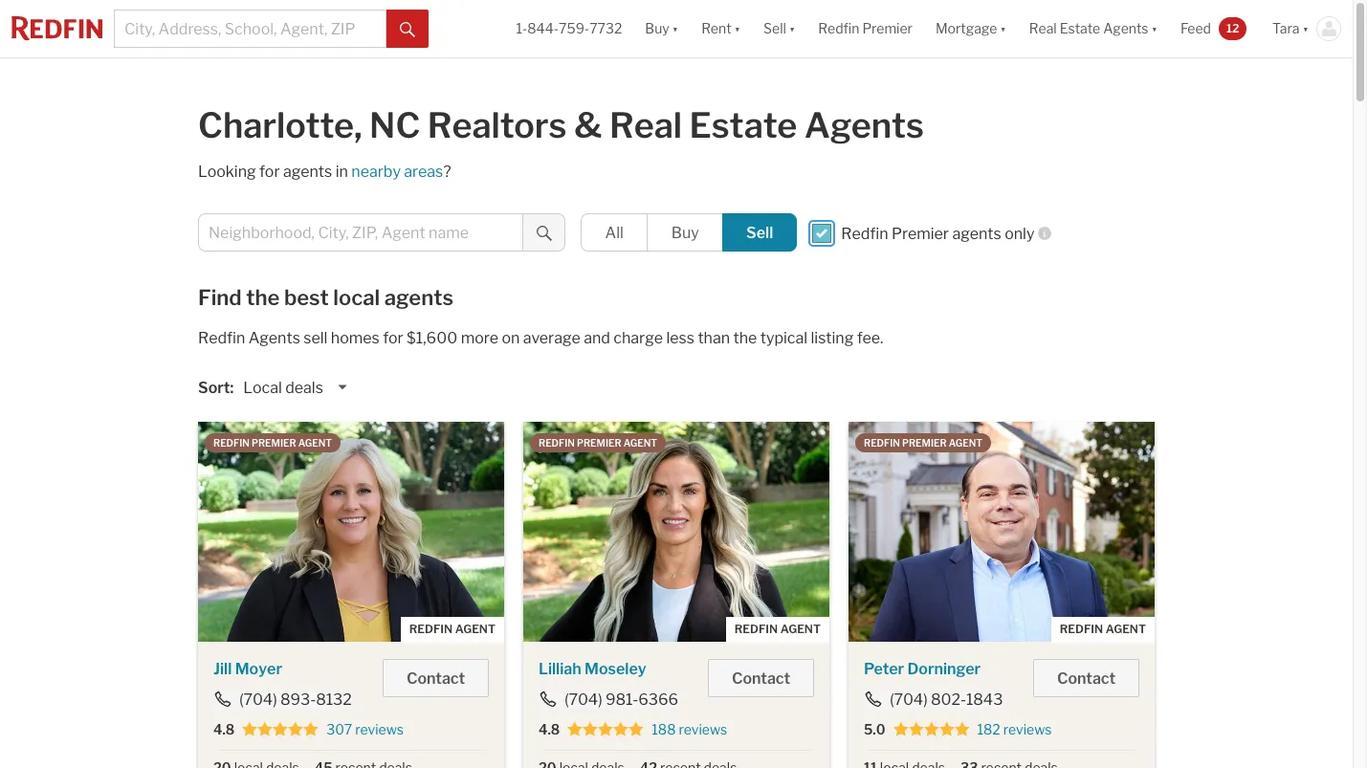 Task type: describe. For each thing, give the bounding box(es) containing it.
&
[[574, 104, 602, 146]]

in
[[336, 163, 348, 181]]

7732
[[590, 20, 622, 37]]

▾ for buy ▾
[[672, 20, 679, 37]]

moyer
[[235, 660, 282, 679]]

submit search image
[[400, 22, 415, 37]]

redfin premier agent for dorninger
[[864, 437, 983, 449]]

nc
[[369, 104, 420, 146]]

agents for premier
[[953, 225, 1002, 243]]

feed
[[1181, 20, 1212, 37]]

tara ▾
[[1273, 20, 1309, 37]]

All radio
[[581, 213, 648, 252]]

0 horizontal spatial estate
[[690, 104, 797, 146]]

than
[[698, 329, 730, 347]]

4.8 for (704) 893-8132
[[213, 722, 235, 738]]

sell for sell
[[747, 224, 774, 242]]

real estate agents ▾
[[1030, 20, 1158, 37]]

188
[[652, 722, 676, 738]]

fee.
[[857, 329, 884, 347]]

contact button for (704) 981-6366
[[708, 659, 814, 698]]

redfin premier agent for moseley
[[539, 437, 657, 449]]

typical
[[761, 329, 808, 347]]

nearby areas link
[[352, 163, 443, 181]]

peter
[[864, 660, 905, 679]]

average
[[523, 329, 581, 347]]

(704) 802-1843 button
[[864, 691, 1004, 709]]

981-
[[606, 691, 639, 709]]

182
[[978, 722, 1001, 738]]

jill moyer link
[[213, 660, 282, 679]]

photo of jill moyer image
[[198, 422, 504, 642]]

(704) 981-6366 button
[[539, 691, 679, 709]]

?
[[443, 163, 451, 181]]

redfin premier button
[[807, 0, 924, 57]]

(704) for (704) 893-8132
[[239, 691, 277, 709]]

(704) 981-6366
[[565, 691, 678, 709]]

contact button for (704) 802-1843
[[1034, 659, 1140, 698]]

Sell radio
[[723, 213, 797, 252]]

sell
[[304, 329, 328, 347]]

844-
[[528, 20, 559, 37]]

redfin agent for (704) 981-6366
[[735, 622, 821, 636]]

peter dorninger link
[[864, 660, 981, 679]]

▾ for mortgage ▾
[[1000, 20, 1007, 37]]

redfin agent for (704) 893-8132
[[409, 622, 496, 636]]

▾ for tara ▾
[[1303, 20, 1309, 37]]

agents for for
[[283, 163, 332, 181]]

mortgage ▾ button
[[924, 0, 1018, 57]]

Neighborhood, City, ZIP, Agent name search field
[[198, 213, 523, 252]]

photo of peter dorninger image
[[849, 422, 1155, 642]]

real estate agents ▾ link
[[1030, 0, 1158, 57]]

only
[[1005, 225, 1035, 243]]

mortgage ▾
[[936, 20, 1007, 37]]

find the best local agents
[[198, 285, 454, 310]]

premier for dorninger
[[902, 437, 947, 449]]

0 vertical spatial for
[[259, 163, 280, 181]]

lilliah moseley link
[[539, 660, 647, 679]]

1843
[[967, 691, 1003, 709]]

buy ▾ button
[[645, 0, 679, 57]]

buy ▾
[[645, 20, 679, 37]]

5.0
[[864, 722, 886, 738]]

listing
[[811, 329, 854, 347]]

less
[[667, 329, 695, 347]]

1 horizontal spatial agents
[[385, 285, 454, 310]]

1 vertical spatial for
[[383, 329, 404, 347]]

premier for moyer
[[252, 437, 296, 449]]

(704) 893-8132
[[239, 691, 352, 709]]

lilliah
[[539, 660, 582, 679]]

rent ▾ button
[[702, 0, 741, 57]]

homes
[[331, 329, 380, 347]]

jill moyer
[[213, 660, 282, 679]]

moseley
[[585, 660, 647, 679]]

0 horizontal spatial agents
[[249, 329, 300, 347]]

(704) 802-1843
[[890, 691, 1003, 709]]

buy for buy
[[672, 224, 699, 242]]

and
[[584, 329, 610, 347]]

premier for redfin premier
[[863, 20, 913, 37]]

1-844-759-7732
[[516, 20, 622, 37]]

redfin for redfin premier
[[819, 20, 860, 37]]

307 reviews
[[327, 722, 404, 738]]

0 vertical spatial the
[[246, 285, 280, 310]]

893-
[[280, 691, 316, 709]]

$1,600
[[407, 329, 458, 347]]

▾ for rent ▾
[[735, 20, 741, 37]]

(704) for (704) 802-1843
[[890, 691, 928, 709]]

realtors
[[428, 104, 567, 146]]

rent ▾ button
[[690, 0, 752, 57]]

redfin for redfin agents sell homes for $1,600 more on average and charge less than the typical listing fee.
[[198, 329, 245, 347]]

759-
[[559, 20, 590, 37]]

tara
[[1273, 20, 1300, 37]]



Task type: vqa. For each thing, say whether or not it's contained in the screenshot.
the Hide button
no



Task type: locate. For each thing, give the bounding box(es) containing it.
0 horizontal spatial agents
[[283, 163, 332, 181]]

1 vertical spatial agents
[[805, 104, 924, 146]]

182 reviews
[[978, 722, 1052, 738]]

188 reviews
[[652, 722, 728, 738]]

the right find
[[246, 285, 280, 310]]

1 horizontal spatial premier
[[577, 437, 622, 449]]

802-
[[931, 691, 967, 709]]

1 vertical spatial real
[[610, 104, 682, 146]]

contact button for (704) 893-8132
[[383, 659, 489, 698]]

buy for buy ▾
[[645, 20, 670, 37]]

1 horizontal spatial for
[[383, 329, 404, 347]]

0 horizontal spatial 4.8
[[213, 722, 235, 738]]

real estate agents ▾ button
[[1018, 0, 1169, 57]]

0 vertical spatial agents
[[283, 163, 332, 181]]

1 vertical spatial agents
[[953, 225, 1002, 243]]

▾ right mortgage
[[1000, 20, 1007, 37]]

real right &
[[610, 104, 682, 146]]

0 horizontal spatial real
[[610, 104, 682, 146]]

5 ▾ from the left
[[1152, 20, 1158, 37]]

1 vertical spatial estate
[[690, 104, 797, 146]]

more
[[461, 329, 499, 347]]

Buy radio
[[647, 213, 724, 252]]

2 horizontal spatial agents
[[953, 225, 1002, 243]]

3 redfin agent from the left
[[1060, 622, 1146, 636]]

0 horizontal spatial redfin premier agent
[[213, 437, 332, 449]]

1 vertical spatial buy
[[672, 224, 699, 242]]

0 horizontal spatial for
[[259, 163, 280, 181]]

buy right 7732
[[645, 20, 670, 37]]

agents left only
[[953, 225, 1002, 243]]

1 contact button from the left
[[383, 659, 489, 698]]

1 redfin premier agent from the left
[[213, 437, 332, 449]]

2 4.8 from the left
[[539, 722, 560, 738]]

redfin agent for (704) 802-1843
[[1060, 622, 1146, 636]]

0 horizontal spatial reviews
[[355, 722, 404, 738]]

3 premier from the left
[[902, 437, 947, 449]]

rating 4.8 out of 5 element down (704) 981-6366 button
[[568, 722, 644, 739]]

redfin agent
[[409, 622, 496, 636], [735, 622, 821, 636], [1060, 622, 1146, 636]]

reviews right 188
[[679, 722, 728, 738]]

real right the mortgage ▾
[[1030, 20, 1057, 37]]

peter dorninger
[[864, 660, 981, 679]]

4 ▾ from the left
[[1000, 20, 1007, 37]]

4.8
[[213, 722, 235, 738], [539, 722, 560, 738]]

contact button up 307 reviews
[[383, 659, 489, 698]]

1 redfin agent from the left
[[409, 622, 496, 636]]

sell right buy option
[[747, 224, 774, 242]]

▾ for sell ▾
[[789, 20, 796, 37]]

contact button up the 188 reviews
[[708, 659, 814, 698]]

2 contact from the left
[[732, 670, 790, 688]]

8132
[[316, 691, 352, 709]]

premier inside button
[[863, 20, 913, 37]]

charlotte, nc realtors & real estate agents
[[198, 104, 924, 146]]

2 (704) from the left
[[565, 691, 603, 709]]

photo of lilliah moseley image
[[523, 422, 830, 642]]

(704) for (704) 981-6366
[[565, 691, 603, 709]]

buy ▾ button
[[634, 0, 690, 57]]

1 vertical spatial premier
[[892, 225, 949, 243]]

redfin
[[213, 437, 250, 449], [539, 437, 575, 449], [864, 437, 900, 449], [409, 622, 453, 636], [735, 622, 778, 636], [1060, 622, 1104, 636]]

premier
[[863, 20, 913, 37], [892, 225, 949, 243]]

charlotte,
[[198, 104, 362, 146]]

0 vertical spatial sell
[[764, 20, 787, 37]]

jill
[[213, 660, 232, 679]]

0 vertical spatial premier
[[863, 20, 913, 37]]

contact button up the '182 reviews'
[[1034, 659, 1140, 698]]

contact
[[407, 670, 465, 688], [732, 670, 790, 688], [1058, 670, 1116, 688]]

1 horizontal spatial contact
[[732, 670, 790, 688]]

2 vertical spatial agents
[[385, 285, 454, 310]]

redfin premier agent for moyer
[[213, 437, 332, 449]]

rent ▾
[[702, 20, 741, 37]]

the
[[246, 285, 280, 310], [734, 329, 757, 347]]

option group containing all
[[581, 213, 797, 252]]

local
[[333, 285, 380, 310]]

redfin
[[819, 20, 860, 37], [841, 225, 889, 243], [198, 329, 245, 347]]

redfin for redfin premier agents only
[[841, 225, 889, 243]]

on
[[502, 329, 520, 347]]

premier for redfin premier agents only
[[892, 225, 949, 243]]

3 (704) from the left
[[890, 691, 928, 709]]

estate
[[1060, 20, 1101, 37], [690, 104, 797, 146]]

looking for agents in nearby areas ?
[[198, 163, 451, 181]]

0 horizontal spatial rating 4.8 out of 5 element
[[242, 722, 319, 739]]

for
[[259, 163, 280, 181], [383, 329, 404, 347]]

sell ▾
[[764, 20, 796, 37]]

reviews right '307'
[[355, 722, 404, 738]]

2 contact button from the left
[[708, 659, 814, 698]]

2 horizontal spatial premier
[[902, 437, 947, 449]]

2 horizontal spatial redfin agent
[[1060, 622, 1146, 636]]

option group
[[581, 213, 797, 252]]

3 redfin premier agent from the left
[[864, 437, 983, 449]]

agents up $1,600
[[385, 285, 454, 310]]

(704) 893-8132 button
[[213, 691, 353, 709]]

reviews for (704) 981-6366
[[679, 722, 728, 738]]

buy inside option
[[672, 224, 699, 242]]

2 redfin premier agent from the left
[[539, 437, 657, 449]]

1 horizontal spatial the
[[734, 329, 757, 347]]

sell ▾ button
[[752, 0, 807, 57]]

3 ▾ from the left
[[789, 20, 796, 37]]

2 ▾ from the left
[[735, 20, 741, 37]]

1-844-759-7732 link
[[516, 20, 622, 37]]

(704) down peter dorninger
[[890, 691, 928, 709]]

0 vertical spatial real
[[1030, 20, 1057, 37]]

1 horizontal spatial (704)
[[565, 691, 603, 709]]

2 reviews from the left
[[679, 722, 728, 738]]

reviews right 182
[[1004, 722, 1052, 738]]

sell inside radio
[[747, 224, 774, 242]]

2 horizontal spatial redfin premier agent
[[864, 437, 983, 449]]

agents left in at left top
[[283, 163, 332, 181]]

contact for 6366
[[732, 670, 790, 688]]

sell for sell ▾
[[764, 20, 787, 37]]

find
[[198, 285, 242, 310]]

areas
[[404, 163, 443, 181]]

1 (704) from the left
[[239, 691, 277, 709]]

charge
[[614, 329, 663, 347]]

2 vertical spatial redfin
[[198, 329, 245, 347]]

2 horizontal spatial agents
[[1104, 20, 1149, 37]]

(704) down lilliah moseley link
[[565, 691, 603, 709]]

agents
[[1104, 20, 1149, 37], [805, 104, 924, 146], [249, 329, 300, 347]]

buy inside dropdown button
[[645, 20, 670, 37]]

nearby
[[352, 163, 401, 181]]

1 horizontal spatial 4.8
[[539, 722, 560, 738]]

local
[[243, 379, 282, 397]]

redfin premier agents only
[[841, 225, 1035, 243]]

1 rating 4.8 out of 5 element from the left
[[242, 722, 319, 739]]

City, Address, School, Agent, ZIP search field
[[114, 10, 386, 48]]

1 horizontal spatial agents
[[805, 104, 924, 146]]

2 premier from the left
[[577, 437, 622, 449]]

0 vertical spatial agents
[[1104, 20, 1149, 37]]

sort:
[[198, 379, 234, 397]]

for right homes
[[383, 329, 404, 347]]

submit search image
[[536, 226, 552, 241]]

looking
[[198, 163, 256, 181]]

0 horizontal spatial redfin agent
[[409, 622, 496, 636]]

2 horizontal spatial reviews
[[1004, 722, 1052, 738]]

6366
[[639, 691, 678, 709]]

all
[[605, 224, 624, 242]]

dorninger
[[908, 660, 981, 679]]

mortgage
[[936, 20, 998, 37]]

1 horizontal spatial real
[[1030, 20, 1057, 37]]

1 reviews from the left
[[355, 722, 404, 738]]

rating 4.8 out of 5 element for 893-
[[242, 722, 319, 739]]

▾ left feed
[[1152, 20, 1158, 37]]

0 horizontal spatial buy
[[645, 20, 670, 37]]

sell ▾ button
[[764, 0, 796, 57]]

4.8 down jill
[[213, 722, 235, 738]]

▾ right "rent ▾"
[[789, 20, 796, 37]]

1 horizontal spatial rating 4.8 out of 5 element
[[568, 722, 644, 739]]

1 4.8 from the left
[[213, 722, 235, 738]]

2 rating 4.8 out of 5 element from the left
[[568, 722, 644, 739]]

1 vertical spatial redfin
[[841, 225, 889, 243]]

rating 4.8 out of 5 element down (704) 893-8132 button
[[242, 722, 319, 739]]

3 contact button from the left
[[1034, 659, 1140, 698]]

2 redfin agent from the left
[[735, 622, 821, 636]]

1 horizontal spatial contact button
[[708, 659, 814, 698]]

redfin inside button
[[819, 20, 860, 37]]

0 vertical spatial buy
[[645, 20, 670, 37]]

contact button
[[383, 659, 489, 698], [708, 659, 814, 698], [1034, 659, 1140, 698]]

1-
[[516, 20, 528, 37]]

(704) down moyer at the left bottom
[[239, 691, 277, 709]]

6 ▾ from the left
[[1303, 20, 1309, 37]]

reviews for (704) 802-1843
[[1004, 722, 1052, 738]]

0 horizontal spatial the
[[246, 285, 280, 310]]

redfin premier
[[819, 20, 913, 37]]

0 horizontal spatial contact button
[[383, 659, 489, 698]]

mortgage ▾ button
[[936, 0, 1007, 57]]

2 horizontal spatial contact
[[1058, 670, 1116, 688]]

reviews
[[355, 722, 404, 738], [679, 722, 728, 738], [1004, 722, 1052, 738]]

0 horizontal spatial premier
[[252, 437, 296, 449]]

2 horizontal spatial (704)
[[890, 691, 928, 709]]

▾
[[672, 20, 679, 37], [735, 20, 741, 37], [789, 20, 796, 37], [1000, 20, 1007, 37], [1152, 20, 1158, 37], [1303, 20, 1309, 37]]

3 contact from the left
[[1058, 670, 1116, 688]]

1 contact from the left
[[407, 670, 465, 688]]

contact for 8132
[[407, 670, 465, 688]]

buy right all radio in the left of the page
[[672, 224, 699, 242]]

2 vertical spatial agents
[[249, 329, 300, 347]]

0 vertical spatial estate
[[1060, 20, 1101, 37]]

1 horizontal spatial estate
[[1060, 20, 1101, 37]]

the right than
[[734, 329, 757, 347]]

real inside dropdown button
[[1030, 20, 1057, 37]]

for right looking at the top left of page
[[259, 163, 280, 181]]

rating 4.8 out of 5 element
[[242, 722, 319, 739], [568, 722, 644, 739]]

0 vertical spatial redfin
[[819, 20, 860, 37]]

deals
[[285, 379, 323, 397]]

estate inside dropdown button
[[1060, 20, 1101, 37]]

premier for moseley
[[577, 437, 622, 449]]

307
[[327, 722, 352, 738]]

(704)
[[239, 691, 277, 709], [565, 691, 603, 709], [890, 691, 928, 709]]

4.8 for (704) 981-6366
[[539, 722, 560, 738]]

best
[[284, 285, 329, 310]]

1 horizontal spatial reviews
[[679, 722, 728, 738]]

1 premier from the left
[[252, 437, 296, 449]]

sell right "rent ▾"
[[764, 20, 787, 37]]

rating 5.0 out of 5 element
[[893, 722, 970, 739]]

▾ right tara
[[1303, 20, 1309, 37]]

agent
[[298, 437, 332, 449], [624, 437, 657, 449], [949, 437, 983, 449], [455, 622, 496, 636], [781, 622, 821, 636], [1106, 622, 1146, 636]]

sell inside dropdown button
[[764, 20, 787, 37]]

contact for 1843
[[1058, 670, 1116, 688]]

buy
[[645, 20, 670, 37], [672, 224, 699, 242]]

0 horizontal spatial (704)
[[239, 691, 277, 709]]

1 horizontal spatial redfin premier agent
[[539, 437, 657, 449]]

premier
[[252, 437, 296, 449], [577, 437, 622, 449], [902, 437, 947, 449]]

2 horizontal spatial contact button
[[1034, 659, 1140, 698]]

3 reviews from the left
[[1004, 722, 1052, 738]]

0 horizontal spatial contact
[[407, 670, 465, 688]]

agents inside dropdown button
[[1104, 20, 1149, 37]]

1 vertical spatial sell
[[747, 224, 774, 242]]

lilliah moseley
[[539, 660, 647, 679]]

1 horizontal spatial redfin agent
[[735, 622, 821, 636]]

redfin premier agent
[[213, 437, 332, 449], [539, 437, 657, 449], [864, 437, 983, 449]]

1 ▾ from the left
[[672, 20, 679, 37]]

reviews for (704) 893-8132
[[355, 722, 404, 738]]

12
[[1227, 21, 1240, 35]]

rent
[[702, 20, 732, 37]]

1 horizontal spatial buy
[[672, 224, 699, 242]]

▾ left rent
[[672, 20, 679, 37]]

rating 4.8 out of 5 element for 981-
[[568, 722, 644, 739]]

4.8 down lilliah
[[539, 722, 560, 738]]

1 vertical spatial the
[[734, 329, 757, 347]]

local deals
[[243, 379, 323, 397]]

redfin agents sell homes for $1,600 more on average and charge less than the typical listing fee.
[[198, 329, 884, 347]]

▾ right rent
[[735, 20, 741, 37]]



